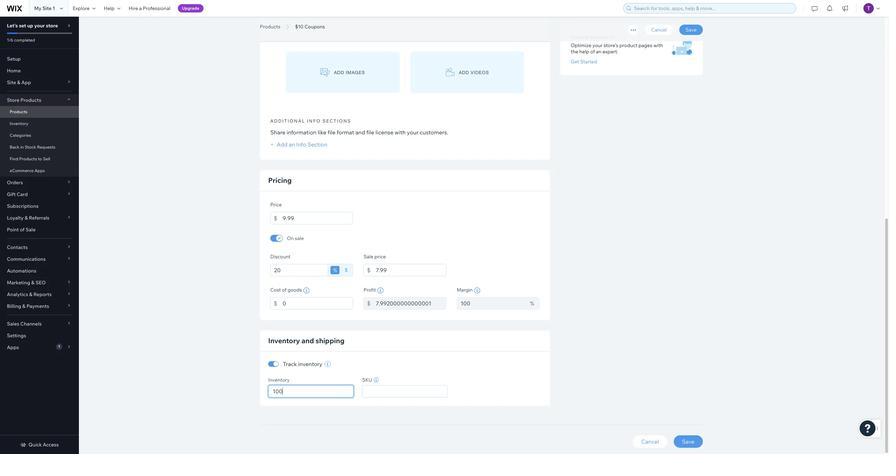 Task type: vqa. For each thing, say whether or not it's contained in the screenshot.
rightmost "Create Tag"
no



Task type: locate. For each thing, give the bounding box(es) containing it.
inventory up categories
[[10, 121, 28, 126]]

products inside dropdown button
[[21, 97, 41, 103]]

explore
[[73, 5, 90, 11]]

add for add images
[[334, 70, 345, 75]]

apps down find products to sell link
[[35, 168, 45, 173]]

store products button
[[0, 94, 79, 106]]

to
[[38, 156, 42, 161]]

1 horizontal spatial hire
[[571, 34, 581, 40]]

1 vertical spatial %
[[531, 300, 535, 307]]

images and videos
[[271, 23, 329, 29]]

an inside optimize your store's product pages with the help of an expert.
[[597, 48, 602, 55]]

2 vertical spatial of
[[282, 287, 287, 293]]

of inside sidebar element
[[20, 227, 25, 233]]

my site 1
[[34, 5, 55, 11]]

0 horizontal spatial %
[[334, 267, 337, 273]]

a inside $10 coupons 'form'
[[582, 34, 585, 40]]

store
[[7, 97, 19, 103]]

& right loyalty
[[25, 215, 28, 221]]

1 down settings link
[[58, 344, 60, 349]]

0 vertical spatial products link
[[257, 23, 284, 30]]

0 horizontal spatial hire
[[129, 5, 138, 11]]

sale down loyalty & referrals
[[26, 227, 36, 233]]

0 vertical spatial sale
[[26, 227, 36, 233]]

2 horizontal spatial of
[[591, 48, 595, 55]]

a left professional
[[139, 5, 142, 11]]

sale inside $10 coupons 'form'
[[364, 254, 374, 260]]

of right point in the left of the page
[[20, 227, 25, 233]]

& left app
[[17, 79, 20, 86]]

$10
[[260, 15, 282, 30], [295, 24, 304, 30]]

0 horizontal spatial a
[[139, 5, 142, 11]]

with inside optimize your store's product pages with the help of an expert.
[[654, 42, 664, 48]]

gift card button
[[0, 188, 79, 200]]

1 vertical spatial sale
[[364, 254, 374, 260]]

subscriptions
[[7, 203, 39, 209]]

2 add from the left
[[459, 70, 470, 75]]

file left license
[[367, 129, 375, 136]]

0 vertical spatial 1
[[53, 5, 55, 11]]

site right 'my' at the top left of the page
[[42, 5, 52, 11]]

info
[[297, 141, 307, 148]]

& right billing
[[22, 303, 25, 309]]

with right pages
[[654, 42, 664, 48]]

an left the expert. at the right top
[[597, 48, 602, 55]]

& for marketing
[[31, 280, 34, 286]]

0 vertical spatial your
[[34, 23, 45, 29]]

setup link
[[0, 53, 79, 65]]

automations
[[7, 268, 36, 274]]

a for professional
[[582, 34, 585, 40]]

0 vertical spatial a
[[139, 5, 142, 11]]

2 vertical spatial and
[[302, 336, 314, 345]]

card
[[17, 191, 28, 197]]

format
[[337, 129, 354, 136]]

1 vertical spatial and
[[356, 129, 365, 136]]

home
[[7, 68, 21, 74]]

sidebar element
[[0, 17, 79, 454]]

0 horizontal spatial your
[[34, 23, 45, 29]]

share information like file format and file license with your customers.
[[271, 129, 449, 136]]

gift
[[7, 191, 16, 197]]

products link inside $10 coupons 'form'
[[257, 23, 284, 30]]

0 vertical spatial apps
[[35, 168, 45, 173]]

with right license
[[395, 129, 406, 136]]

0 horizontal spatial products link
[[0, 106, 79, 118]]

0 vertical spatial of
[[591, 48, 595, 55]]

marketing & seo
[[7, 280, 46, 286]]

with
[[654, 42, 664, 48], [395, 129, 406, 136]]

add right videos icon
[[459, 70, 470, 75]]

additional info sections
[[271, 118, 352, 124]]

1 horizontal spatial file
[[367, 129, 375, 136]]

contacts button
[[0, 241, 79, 253]]

on sale
[[287, 235, 304, 241]]

1 horizontal spatial %
[[531, 300, 535, 307]]

of right the cost
[[282, 287, 287, 293]]

1 vertical spatial of
[[20, 227, 25, 233]]

settings link
[[0, 330, 79, 342]]

profit
[[364, 287, 376, 293]]

$10 coupons
[[260, 15, 338, 30], [295, 24, 325, 30]]

1 vertical spatial products link
[[0, 106, 79, 118]]

0 vertical spatial inventory
[[10, 121, 28, 126]]

1 right 'my' at the top left of the page
[[53, 5, 55, 11]]

0 horizontal spatial apps
[[7, 344, 19, 351]]

hire a professional
[[129, 5, 171, 11]]

help
[[580, 48, 590, 55]]

ecommerce
[[10, 168, 34, 173]]

1 horizontal spatial an
[[597, 48, 602, 55]]

track inventory
[[283, 361, 323, 368]]

& inside popup button
[[17, 79, 20, 86]]

info tooltip image right profit
[[378, 288, 384, 294]]

save
[[686, 27, 697, 33], [683, 438, 695, 445]]

1 vertical spatial 1
[[58, 344, 60, 349]]

1 info tooltip image from the left
[[304, 288, 310, 294]]

file right like
[[328, 129, 336, 136]]

1 horizontal spatial add
[[459, 70, 470, 75]]

& left seo
[[31, 280, 34, 286]]

& inside popup button
[[25, 215, 28, 221]]

2 horizontal spatial info tooltip image
[[474, 288, 481, 294]]

store products
[[7, 97, 41, 103]]

sales
[[7, 321, 19, 327]]

1 horizontal spatial your
[[407, 129, 419, 136]]

back
[[10, 144, 19, 150]]

sections
[[323, 118, 352, 124]]

point of sale
[[7, 227, 36, 233]]

1 vertical spatial hire
[[571, 34, 581, 40]]

your
[[34, 23, 45, 29], [593, 42, 603, 48], [407, 129, 419, 136]]

inventory up track
[[268, 336, 300, 345]]

none field inside $10 coupons 'form'
[[365, 386, 446, 397]]

sale left price
[[364, 254, 374, 260]]

a up 'optimize'
[[582, 34, 585, 40]]

1 vertical spatial site
[[7, 79, 16, 86]]

$ text field
[[376, 264, 447, 276]]

1 vertical spatial with
[[395, 129, 406, 136]]

let's
[[7, 23, 18, 29]]

& left the reports
[[29, 291, 32, 298]]

hire up 'optimize'
[[571, 34, 581, 40]]

0 horizontal spatial of
[[20, 227, 25, 233]]

of right 'help'
[[591, 48, 595, 55]]

1 horizontal spatial a
[[582, 34, 585, 40]]

shipping
[[316, 336, 345, 345]]

communications
[[7, 256, 46, 262]]

0 vertical spatial hire
[[129, 5, 138, 11]]

site down home
[[7, 79, 16, 86]]

inventory inside sidebar element
[[10, 121, 28, 126]]

communications button
[[0, 253, 79, 265]]

pages
[[639, 42, 653, 48]]

1 horizontal spatial products link
[[257, 23, 284, 30]]

your right up
[[34, 23, 45, 29]]

0 horizontal spatial site
[[7, 79, 16, 86]]

0 horizontal spatial add
[[334, 70, 345, 75]]

and left shipping
[[302, 336, 314, 345]]

3 info tooltip image from the left
[[474, 288, 481, 294]]

products link
[[257, 23, 284, 30], [0, 106, 79, 118]]

info tooltip image
[[304, 288, 310, 294], [378, 288, 384, 294], [474, 288, 481, 294]]

1 horizontal spatial sale
[[364, 254, 374, 260]]

hire right 'help' 'button'
[[129, 5, 138, 11]]

0 horizontal spatial info tooltip image
[[304, 288, 310, 294]]

site & app button
[[0, 77, 79, 88]]

info tooltip image for profit
[[378, 288, 384, 294]]

and right 'format'
[[356, 129, 365, 136]]

1 add from the left
[[334, 70, 345, 75]]

ecommerce apps link
[[0, 165, 79, 177]]

and left videos
[[294, 23, 306, 29]]

info tooltip image right 'goods'
[[304, 288, 310, 294]]

hire inside $10 coupons 'form'
[[571, 34, 581, 40]]

of for point of sale
[[20, 227, 25, 233]]

1 inside sidebar element
[[58, 344, 60, 349]]

1 horizontal spatial of
[[282, 287, 287, 293]]

site inside site & app popup button
[[7, 79, 16, 86]]

help button
[[100, 0, 125, 17]]

info tooltip image right "margin"
[[474, 288, 481, 294]]

1 horizontal spatial info tooltip image
[[378, 288, 384, 294]]

billing & payments
[[7, 303, 49, 309]]

0 vertical spatial with
[[654, 42, 664, 48]]

None text field
[[283, 212, 354, 225], [271, 264, 329, 276], [283, 297, 354, 310], [376, 297, 447, 310], [457, 297, 527, 310], [283, 212, 354, 225], [271, 264, 329, 276], [283, 297, 354, 310], [376, 297, 447, 310], [457, 297, 527, 310]]

0 horizontal spatial file
[[328, 129, 336, 136]]

& for analytics
[[29, 291, 32, 298]]

hire for hire a professional
[[129, 5, 138, 11]]

your left 'customers.'
[[407, 129, 419, 136]]

a for professional
[[139, 5, 142, 11]]

site & app
[[7, 79, 31, 86]]

1 vertical spatial an
[[289, 141, 295, 148]]

add an info section
[[276, 141, 328, 148]]

0 vertical spatial and
[[294, 23, 306, 29]]

professional
[[586, 34, 615, 40]]

0 horizontal spatial 1
[[53, 5, 55, 11]]

1 vertical spatial apps
[[7, 344, 19, 351]]

products
[[260, 24, 281, 30], [21, 97, 41, 103], [10, 109, 28, 114], [19, 156, 37, 161]]

1 vertical spatial your
[[593, 42, 603, 48]]

price
[[271, 202, 282, 208]]

1 vertical spatial a
[[582, 34, 585, 40]]

your down professional at the right of page
[[593, 42, 603, 48]]

additional
[[271, 118, 306, 124]]

None field
[[365, 386, 446, 397]]

requests
[[37, 144, 55, 150]]

add right gallery icon
[[334, 70, 345, 75]]

1 file from the left
[[328, 129, 336, 136]]

gallery image
[[321, 68, 330, 77]]

inventory
[[298, 361, 323, 368]]

an left info
[[289, 141, 295, 148]]

stock
[[25, 144, 36, 150]]

save button
[[680, 25, 704, 35], [674, 435, 704, 448]]

optimize
[[571, 42, 592, 48]]

find products to sell
[[10, 156, 50, 161]]

2 info tooltip image from the left
[[378, 288, 384, 294]]

0 horizontal spatial sale
[[26, 227, 36, 233]]

quick access button
[[20, 442, 59, 448]]

& inside "popup button"
[[22, 303, 25, 309]]

0 vertical spatial an
[[597, 48, 602, 55]]

share
[[271, 129, 286, 136]]

1
[[53, 5, 55, 11], [58, 344, 60, 349]]

of
[[591, 48, 595, 55], [20, 227, 25, 233], [282, 287, 287, 293]]

1 horizontal spatial 1
[[58, 344, 60, 349]]

1 horizontal spatial with
[[654, 42, 664, 48]]

0 horizontal spatial with
[[395, 129, 406, 136]]

0 horizontal spatial $10
[[260, 15, 282, 30]]

information
[[287, 129, 317, 136]]

apps down settings
[[7, 344, 19, 351]]

%
[[334, 267, 337, 273], [531, 300, 535, 307]]

settings
[[7, 333, 26, 339]]

1 horizontal spatial site
[[42, 5, 52, 11]]

inventory down track
[[268, 377, 290, 383]]

point
[[7, 227, 19, 233]]

let's set up your store
[[7, 23, 58, 29]]

help
[[104, 5, 115, 11]]

2 horizontal spatial your
[[593, 42, 603, 48]]

site
[[42, 5, 52, 11], [7, 79, 16, 86]]

0 number field
[[271, 386, 352, 397]]

inventory and shipping
[[268, 336, 345, 345]]



Task type: describe. For each thing, give the bounding box(es) containing it.
customers.
[[420, 129, 449, 136]]

sale
[[295, 235, 304, 241]]

automations link
[[0, 265, 79, 277]]

cost
[[271, 287, 281, 293]]

optimize your store's product pages with the help of an expert.
[[571, 42, 664, 55]]

ecommerce apps
[[10, 168, 45, 173]]

1/6
[[7, 37, 13, 43]]

like
[[318, 129, 327, 136]]

1 vertical spatial save
[[683, 438, 695, 445]]

loyalty & referrals button
[[0, 212, 79, 224]]

0 horizontal spatial an
[[289, 141, 295, 148]]

& for loyalty
[[25, 215, 28, 221]]

loyalty
[[7, 215, 24, 221]]

store's
[[604, 42, 619, 48]]

add for add videos
[[459, 70, 470, 75]]

inventory link
[[0, 118, 79, 130]]

info
[[307, 118, 321, 124]]

back in stock requests link
[[0, 141, 79, 153]]

point of sale link
[[0, 224, 79, 236]]

videos
[[471, 70, 490, 75]]

professional
[[143, 5, 171, 11]]

videos icon image
[[446, 68, 455, 77]]

2 vertical spatial inventory
[[268, 377, 290, 383]]

my
[[34, 5, 41, 11]]

completed
[[14, 37, 35, 43]]

quick
[[29, 442, 42, 448]]

2 vertical spatial your
[[407, 129, 419, 136]]

of for cost of goods
[[282, 287, 287, 293]]

referrals
[[29, 215, 49, 221]]

track
[[283, 361, 297, 368]]

find
[[10, 156, 18, 161]]

add videos
[[459, 70, 490, 75]]

add images
[[334, 70, 365, 75]]

hire for hire a professional
[[571, 34, 581, 40]]

1 vertical spatial cancel
[[642, 438, 660, 445]]

loyalty & referrals
[[7, 215, 49, 221]]

categories link
[[0, 130, 79, 141]]

your inside sidebar element
[[34, 23, 45, 29]]

find products to sell link
[[0, 153, 79, 165]]

channels
[[20, 321, 42, 327]]

marketing
[[7, 280, 30, 286]]

your inside optimize your store's product pages with the help of an expert.
[[593, 42, 603, 48]]

upgrade button
[[178, 4, 204, 12]]

videos
[[308, 23, 329, 29]]

& for billing
[[22, 303, 25, 309]]

sale inside sidebar element
[[26, 227, 36, 233]]

up
[[27, 23, 33, 29]]

price
[[375, 254, 386, 260]]

1 vertical spatial save button
[[674, 435, 704, 448]]

and for videos
[[294, 23, 306, 29]]

quick access
[[29, 442, 59, 448]]

billing & payments button
[[0, 300, 79, 312]]

home link
[[0, 65, 79, 77]]

payments
[[27, 303, 49, 309]]

billing
[[7, 303, 21, 309]]

1 horizontal spatial apps
[[35, 168, 45, 173]]

sell
[[43, 156, 50, 161]]

gift card
[[7, 191, 28, 197]]

Search for tools, apps, help & more... field
[[633, 3, 795, 13]]

cost of goods
[[271, 287, 302, 293]]

and for shipping
[[302, 336, 314, 345]]

hire a professional
[[571, 34, 615, 40]]

license
[[376, 129, 394, 136]]

access
[[43, 442, 59, 448]]

get started link
[[571, 59, 598, 65]]

2 file from the left
[[367, 129, 375, 136]]

seo
[[36, 280, 46, 286]]

& for site
[[17, 79, 20, 86]]

subscriptions link
[[0, 200, 79, 212]]

in
[[20, 144, 24, 150]]

expert.
[[603, 48, 619, 55]]

0 vertical spatial site
[[42, 5, 52, 11]]

set
[[19, 23, 26, 29]]

reports
[[33, 291, 52, 298]]

discount
[[271, 254, 291, 260]]

analytics
[[7, 291, 28, 298]]

add an info section link
[[271, 141, 328, 148]]

product
[[620, 42, 638, 48]]

1 vertical spatial inventory
[[268, 336, 300, 345]]

sales channels
[[7, 321, 42, 327]]

$10 coupons form
[[79, 0, 890, 454]]

app
[[21, 79, 31, 86]]

analytics & reports button
[[0, 289, 79, 300]]

get started
[[571, 59, 598, 65]]

info tooltip image for cost of goods
[[304, 288, 310, 294]]

orders button
[[0, 177, 79, 188]]

upgrade
[[182, 6, 199, 11]]

of inside optimize your store's product pages with the help of an expert.
[[591, 48, 595, 55]]

sales channels button
[[0, 318, 79, 330]]

images
[[271, 23, 292, 29]]

hire a professional link
[[125, 0, 175, 17]]

get
[[571, 59, 580, 65]]

1/6 completed
[[7, 37, 35, 43]]

marketing & seo button
[[0, 277, 79, 289]]

0 vertical spatial cancel
[[652, 27, 667, 33]]

store
[[46, 23, 58, 29]]

0 vertical spatial cancel button
[[646, 25, 674, 35]]

0 vertical spatial %
[[334, 267, 337, 273]]

info tooltip image for margin
[[474, 288, 481, 294]]

1 vertical spatial cancel button
[[634, 435, 668, 448]]

0 vertical spatial save
[[686, 27, 697, 33]]

sale price
[[364, 254, 386, 260]]

margin
[[457, 287, 473, 293]]

1 horizontal spatial $10
[[295, 24, 304, 30]]

contacts
[[7, 244, 28, 250]]

setup
[[7, 56, 21, 62]]

goods
[[288, 287, 302, 293]]

products inside $10 coupons 'form'
[[260, 24, 281, 30]]

0 vertical spatial save button
[[680, 25, 704, 35]]

add
[[277, 141, 288, 148]]



